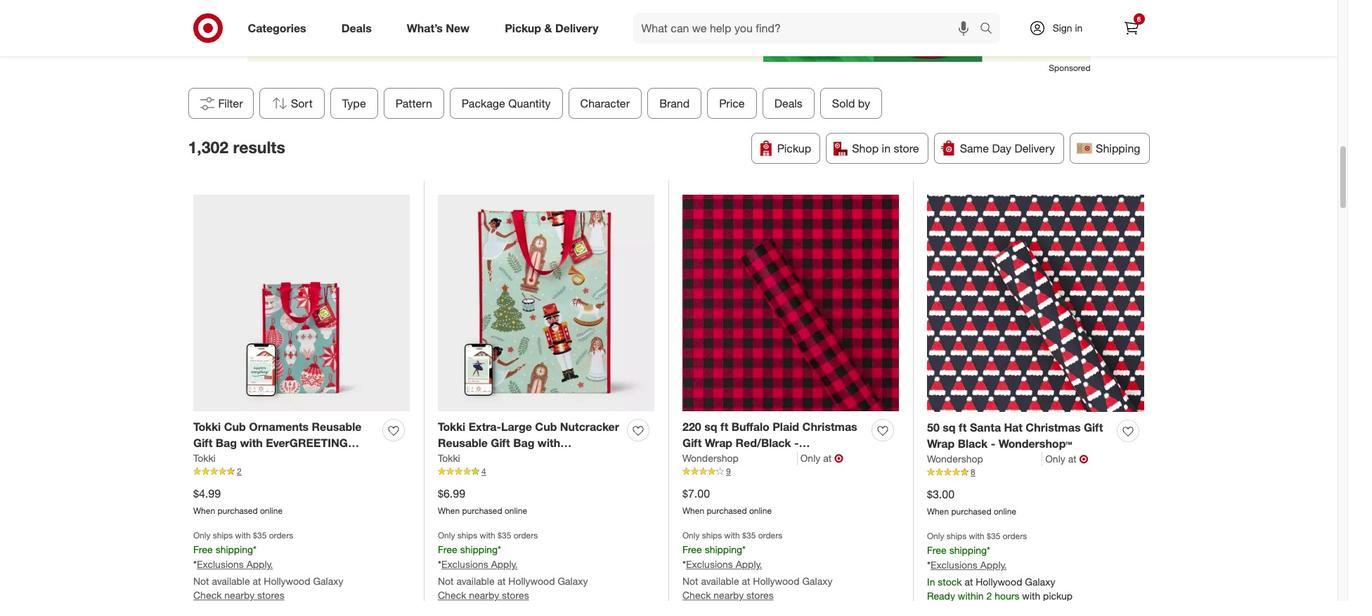 Task type: vqa. For each thing, say whether or not it's contained in the screenshot.
the the corresponding to If
no



Task type: locate. For each thing, give the bounding box(es) containing it.
1 horizontal spatial card
[[523, 452, 549, 466]]

bag down large
[[513, 436, 535, 450]]

0 horizontal spatial ft
[[721, 420, 729, 434]]

delivery for same day delivery
[[1015, 142, 1055, 156]]

results
[[233, 137, 285, 157]]

deals link
[[330, 13, 389, 44]]

1 only ships with $35 orders free shipping * * exclusions apply. not available at hollywood galaxy check nearby stores from the left
[[193, 530, 343, 601]]

ships down $6.99 when purchased online
[[458, 530, 478, 541]]

1 horizontal spatial nearby
[[469, 589, 499, 601]]

1 tokki link from the left
[[193, 451, 216, 466]]

purchased inside '$4.99 when purchased online'
[[218, 506, 258, 516]]

sq inside 220 sq ft buffalo plaid christmas gift wrap red/black - wondershop™
[[705, 420, 718, 434]]

when down $4.99
[[193, 506, 215, 516]]

delivery inside button
[[1015, 142, 1055, 156]]

$35 down $7.00 when purchased online
[[743, 530, 756, 541]]

0 horizontal spatial wondershop link
[[683, 451, 798, 466]]

gift inside tokki extra-large cub nutcracker reusable gift bag with evergreeting card
[[491, 436, 510, 450]]

gift inside 220 sq ft buffalo plaid christmas gift wrap red/black - wondershop™
[[683, 436, 702, 450]]

evergreeting inside tokki cub ornaments reusable gift bag with evergreeting card
[[266, 436, 348, 450]]

220 sq ft buffalo plaid christmas gift wrap red/black - wondershop™ image
[[683, 195, 899, 411], [683, 195, 899, 411]]

exclusions apply. link down $7.00 when purchased online
[[686, 558, 762, 570]]

1 check from the left
[[193, 589, 222, 601]]

$6.99
[[438, 487, 465, 501]]

0 horizontal spatial card
[[193, 452, 219, 466]]

check
[[193, 589, 222, 601], [438, 589, 466, 601], [683, 589, 711, 601]]

0 vertical spatial reusable
[[312, 420, 362, 434]]

$6.99 when purchased online
[[438, 487, 527, 516]]

0 horizontal spatial delivery
[[555, 21, 599, 35]]

- down plaid
[[794, 436, 799, 450]]

sponsored
[[1049, 63, 1091, 73]]

tokki cub ornaments reusable gift bag with evergreeting card image
[[193, 195, 410, 411], [193, 195, 410, 411]]

-
[[794, 436, 799, 450], [991, 437, 996, 451]]

in inside button
[[882, 142, 891, 156]]

1 check nearby stores button from the left
[[193, 588, 285, 601]]

$35
[[253, 530, 267, 541], [498, 530, 511, 541], [743, 530, 756, 541], [987, 531, 1001, 541]]

0 vertical spatial delivery
[[555, 21, 599, 35]]

delivery
[[555, 21, 599, 35], [1015, 142, 1055, 156]]

type button
[[330, 88, 378, 119]]

tokki link
[[193, 451, 216, 466], [438, 451, 460, 466]]

2 horizontal spatial stores
[[747, 589, 774, 601]]

tokki link up $4.99
[[193, 451, 216, 466]]

free down $6.99
[[438, 544, 458, 556]]

nearby for $7.00
[[714, 589, 744, 601]]

deals inside button
[[774, 97, 803, 111]]

gift for 50 sq ft santa hat christmas gift wrap black - wondershop™
[[1084, 421, 1103, 435]]

sq
[[705, 420, 718, 434], [943, 421, 956, 435]]

not for $4.99
[[193, 575, 209, 587]]

wrap down 50
[[927, 437, 955, 451]]

christmas right plaid
[[803, 420, 858, 434]]

wondershop link for red/black
[[683, 451, 798, 466]]

2 nearby from the left
[[469, 589, 499, 601]]

0 horizontal spatial deals
[[342, 21, 372, 35]]

christmas inside 220 sq ft buffalo plaid christmas gift wrap red/black - wondershop™
[[803, 420, 858, 434]]

galaxy for tokki cub ornaments reusable gift bag with evergreeting card
[[313, 575, 343, 587]]

in for sign
[[1075, 22, 1083, 34]]

only up 9 link
[[801, 452, 821, 464]]

2 card from the left
[[523, 452, 549, 466]]

christmas inside '50 sq ft santa hat christmas gift wrap black - wondershop™'
[[1026, 421, 1081, 435]]

ft left buffalo
[[721, 420, 729, 434]]

ships down '$4.99 when purchased online'
[[213, 530, 233, 541]]

available
[[212, 575, 250, 587], [457, 575, 495, 587], [701, 575, 739, 587]]

hollywood for $7.00
[[753, 575, 800, 587]]

tokki for "tokki" link related to tokki extra-large cub nutcracker reusable gift bag with evergreeting card
[[438, 452, 460, 464]]

wondershop up 9
[[683, 452, 739, 464]]

deals for deals button at the top right of page
[[774, 97, 803, 111]]

2 not from the left
[[438, 575, 454, 587]]

cub inside tokki cub ornaments reusable gift bag with evergreeting card
[[224, 420, 246, 434]]

christmas for hat
[[1026, 421, 1081, 435]]

exclusions down $7.00 when purchased online
[[686, 558, 733, 570]]

cub left "ornaments"
[[224, 420, 246, 434]]

ships for $7.00
[[702, 530, 722, 541]]

with down $6.99 when purchased online
[[480, 530, 496, 541]]

3 only ships with $35 orders free shipping * * exclusions apply. not available at hollywood galaxy check nearby stores from the left
[[683, 530, 833, 601]]

card up $4.99
[[193, 452, 219, 466]]

stores for $6.99
[[502, 589, 529, 601]]

¬ for 50 sq ft santa hat christmas gift wrap black - wondershop™
[[1080, 452, 1089, 466]]

3 nearby from the left
[[714, 589, 744, 601]]

shipping for $6.99
[[460, 544, 498, 556]]

delivery right day
[[1015, 142, 1055, 156]]

bag inside tokki extra-large cub nutcracker reusable gift bag with evergreeting card
[[513, 436, 535, 450]]

orders
[[269, 530, 293, 541], [514, 530, 538, 541], [758, 530, 783, 541], [1003, 531, 1027, 541]]

wondershop™ up "$7.00"
[[683, 452, 756, 466]]

What can we help you find? suggestions appear below search field
[[633, 13, 983, 44]]

orders down $6.99 when purchased online
[[514, 530, 538, 541]]

in
[[1075, 22, 1083, 34], [882, 142, 891, 156]]

with up "2"
[[240, 436, 263, 450]]

$35 down '$4.99 when purchased online'
[[253, 530, 267, 541]]

only down $4.99
[[193, 530, 211, 541]]

pickup left &
[[505, 21, 541, 35]]

exclusions apply. link for $7.00
[[686, 558, 762, 570]]

available for $4.99
[[212, 575, 250, 587]]

$35 for $4.99
[[253, 530, 267, 541]]

by
[[858, 97, 870, 111]]

galaxy for 220 sq ft buffalo plaid christmas gift wrap red/black - wondershop™
[[803, 575, 833, 587]]

deals
[[342, 21, 372, 35], [774, 97, 803, 111]]

1 stores from the left
[[257, 589, 285, 601]]

0 horizontal spatial wrap
[[705, 436, 733, 450]]

when inside '$4.99 when purchased online'
[[193, 506, 215, 516]]

0 horizontal spatial tokki link
[[193, 451, 216, 466]]

apply.
[[247, 558, 273, 570], [491, 558, 518, 570], [736, 558, 762, 570], [981, 559, 1007, 571]]

cub right large
[[535, 420, 557, 434]]

apply. down $7.00 when purchased online
[[736, 558, 762, 570]]

2 horizontal spatial nearby
[[714, 589, 744, 601]]

purchased down $4.99
[[218, 506, 258, 516]]

tokki inside tokki cub ornaments reusable gift bag with evergreeting card
[[193, 420, 221, 434]]

only down "$7.00"
[[683, 530, 700, 541]]

evergreeting down the extra- at the left bottom of the page
[[438, 452, 520, 466]]

ft
[[721, 420, 729, 434], [959, 421, 967, 435]]

1 vertical spatial in
[[882, 142, 891, 156]]

reusable
[[312, 420, 362, 434], [438, 436, 488, 450]]

$3.00
[[927, 487, 955, 501]]

shop
[[852, 142, 879, 156]]

2 horizontal spatial available
[[701, 575, 739, 587]]

online inside '$4.99 when purchased online'
[[260, 506, 283, 516]]

wondershop
[[683, 452, 739, 464], [927, 453, 984, 465]]

purchased down $6.99
[[462, 506, 502, 516]]

0 horizontal spatial only at ¬
[[801, 451, 844, 466]]

wondershop for red/black
[[683, 452, 739, 464]]

galaxy
[[313, 575, 343, 587], [558, 575, 588, 587], [803, 575, 833, 587], [1025, 576, 1056, 588]]

220 sq ft buffalo plaid christmas gift wrap red/black - wondershop™
[[683, 420, 858, 466]]

reusable down the extra- at the left bottom of the page
[[438, 436, 488, 450]]

1 horizontal spatial in
[[1075, 22, 1083, 34]]

only ships with $35 orders free shipping * * exclusions apply. not available at hollywood galaxy check nearby stores for $6.99
[[438, 530, 588, 601]]

only at ¬
[[801, 451, 844, 466], [1046, 452, 1089, 466]]

1 horizontal spatial christmas
[[1026, 421, 1081, 435]]

shipping inside free shipping * * exclusions apply.
[[950, 544, 987, 556]]

wrap up 9
[[705, 436, 733, 450]]

1 horizontal spatial delivery
[[1015, 142, 1055, 156]]

sign in
[[1053, 22, 1083, 34]]

1 horizontal spatial pickup
[[778, 142, 812, 156]]

purchased down "$7.00"
[[707, 506, 747, 516]]

- inside '50 sq ft santa hat christmas gift wrap black - wondershop™'
[[991, 437, 996, 451]]

tokki link up $6.99
[[438, 451, 460, 466]]

0 horizontal spatial wondershop
[[683, 452, 739, 464]]

shipping
[[216, 544, 253, 556], [460, 544, 498, 556], [705, 544, 743, 556], [950, 544, 987, 556]]

only ships with $35 orders free shipping * * exclusions apply. not available at hollywood galaxy check nearby stores
[[193, 530, 343, 601], [438, 530, 588, 601], [683, 530, 833, 601]]

day
[[992, 142, 1012, 156]]

ships
[[213, 530, 233, 541], [458, 530, 478, 541], [702, 530, 722, 541], [947, 531, 967, 541]]

wrap for 50
[[927, 437, 955, 451]]

purchased for $6.99
[[462, 506, 502, 516]]

tokki for tokki cub ornaments reusable gift bag with evergreeting card
[[193, 420, 221, 434]]

0 vertical spatial deals
[[342, 21, 372, 35]]

1 bag from the left
[[216, 436, 237, 450]]

only ships with $35 orders free shipping * * exclusions apply. not available at hollywood galaxy check nearby stores for $4.99
[[193, 530, 343, 601]]

2 horizontal spatial check
[[683, 589, 711, 601]]

free for $6.99
[[438, 544, 458, 556]]

sq right 50
[[943, 421, 956, 435]]

wondershop™
[[999, 437, 1072, 451], [683, 452, 756, 466]]

purchased for $7.00
[[707, 506, 747, 516]]

1 horizontal spatial not
[[438, 575, 454, 587]]

check nearby stores button for $7.00
[[683, 588, 774, 601]]

at
[[823, 452, 832, 464], [1068, 453, 1077, 465], [253, 575, 261, 587], [497, 575, 506, 587], [742, 575, 751, 587], [965, 576, 973, 588]]

1 horizontal spatial tokki link
[[438, 451, 460, 466]]

apply. down '$4.99 when purchased online'
[[247, 558, 273, 570]]

exclusions down '$4.99 when purchased online'
[[197, 558, 244, 570]]

*
[[253, 544, 257, 556], [498, 544, 501, 556], [743, 544, 746, 556], [987, 544, 991, 556], [193, 558, 197, 570], [438, 558, 442, 570], [683, 558, 686, 570], [927, 559, 931, 571]]

bag up "2"
[[216, 436, 237, 450]]

50 sq ft santa hat christmas gift wrap black - wondershop™
[[927, 421, 1103, 451]]

with down $7.00 when purchased online
[[725, 530, 740, 541]]

1 horizontal spatial check
[[438, 589, 466, 601]]

in left store
[[882, 142, 891, 156]]

check for $7.00
[[683, 589, 711, 601]]

free
[[193, 544, 213, 556], [438, 544, 458, 556], [683, 544, 702, 556], [927, 544, 947, 556]]

ft inside 220 sq ft buffalo plaid christmas gift wrap red/black - wondershop™
[[721, 420, 729, 434]]

when for $4.99
[[193, 506, 215, 516]]

what's new
[[407, 21, 470, 35]]

when inside $6.99 when purchased online
[[438, 506, 460, 516]]

1 horizontal spatial evergreeting
[[438, 452, 520, 466]]

sq inside '50 sq ft santa hat christmas gift wrap black - wondershop™'
[[943, 421, 956, 435]]

1 available from the left
[[212, 575, 250, 587]]

sign
[[1053, 22, 1073, 34]]

2 horizontal spatial not
[[683, 575, 699, 587]]

0 horizontal spatial christmas
[[803, 420, 858, 434]]

gift inside '50 sq ft santa hat christmas gift wrap black - wondershop™'
[[1084, 421, 1103, 435]]

sold by
[[832, 97, 870, 111]]

1 horizontal spatial cub
[[535, 420, 557, 434]]

gift
[[1084, 421, 1103, 435], [193, 436, 213, 450], [491, 436, 510, 450], [683, 436, 702, 450]]

tokki extra-large cub nutcracker reusable gift bag with evergreeting card image
[[438, 195, 655, 411], [438, 195, 655, 411]]

2 horizontal spatial check nearby stores button
[[683, 588, 774, 601]]

tokki cub ornaments reusable gift bag with evergreeting card
[[193, 420, 362, 466]]

online inside $6.99 when purchased online
[[505, 506, 527, 516]]

0 horizontal spatial bag
[[216, 436, 237, 450]]

$3.00 when purchased online
[[927, 487, 1017, 517]]

deals button
[[762, 88, 815, 119]]

$7.00
[[683, 487, 710, 501]]

shipping down '$4.99 when purchased online'
[[216, 544, 253, 556]]

1 vertical spatial reusable
[[438, 436, 488, 450]]

2 cub from the left
[[535, 420, 557, 434]]

free down $4.99
[[193, 544, 213, 556]]

only up free shipping * * exclusions apply.
[[927, 531, 945, 541]]

1 horizontal spatial available
[[457, 575, 495, 587]]

orders up 'in stock at  hollywood galaxy'
[[1003, 531, 1027, 541]]

50 sq ft santa hat christmas gift wrap black - wondershop™ image
[[927, 195, 1145, 412], [927, 195, 1145, 412]]

2 check from the left
[[438, 589, 466, 601]]

0 vertical spatial in
[[1075, 22, 1083, 34]]

1 vertical spatial deals
[[774, 97, 803, 111]]

wondershop™ inside '50 sq ft santa hat christmas gift wrap black - wondershop™'
[[999, 437, 1072, 451]]

1 horizontal spatial sq
[[943, 421, 956, 435]]

wondershop™ down "hat"
[[999, 437, 1072, 451]]

0 horizontal spatial only ships with $35 orders free shipping * * exclusions apply. not available at hollywood galaxy check nearby stores
[[193, 530, 343, 601]]

0 horizontal spatial wondershop™
[[683, 452, 756, 466]]

¬
[[835, 451, 844, 466], [1080, 452, 1089, 466]]

apply. up 'in stock at  hollywood galaxy'
[[981, 559, 1007, 571]]

purchased inside $3.00 when purchased online
[[952, 506, 992, 517]]

shipping down only ships with $35 orders
[[950, 544, 987, 556]]

buffalo
[[732, 420, 770, 434]]

0 horizontal spatial in
[[882, 142, 891, 156]]

sq for 220
[[705, 420, 718, 434]]

only at ¬ for 50 sq ft santa hat christmas gift wrap black - wondershop™
[[1046, 452, 1089, 466]]

3 check from the left
[[683, 589, 711, 601]]

shipping down $7.00 when purchased online
[[705, 544, 743, 556]]

purchased inside $7.00 when purchased online
[[707, 506, 747, 516]]

exclusions apply. link up the stock
[[931, 559, 1007, 571]]

free inside free shipping * * exclusions apply.
[[927, 544, 947, 556]]

apply. down $6.99 when purchased online
[[491, 558, 518, 570]]

wondershop for black
[[927, 453, 984, 465]]

1 horizontal spatial reusable
[[438, 436, 488, 450]]

in stock at  hollywood galaxy
[[927, 576, 1056, 588]]

purchased
[[218, 506, 258, 516], [462, 506, 502, 516], [707, 506, 747, 516], [952, 506, 992, 517]]

- for black
[[991, 437, 996, 451]]

$35 up free shipping * * exclusions apply.
[[987, 531, 1001, 541]]

hollywood for $6.99
[[509, 575, 555, 587]]

exclusions up the stock
[[931, 559, 978, 571]]

when down $3.00
[[927, 506, 949, 517]]

1 vertical spatial wondershop™
[[683, 452, 756, 466]]

0 vertical spatial evergreeting
[[266, 436, 348, 450]]

free up in on the right of the page
[[927, 544, 947, 556]]

0 vertical spatial pickup
[[505, 21, 541, 35]]

tokki link for tokki cub ornaments reusable gift bag with evergreeting card
[[193, 451, 216, 466]]

ships down $7.00 when purchased online
[[702, 530, 722, 541]]

orders down '$4.99 when purchased online'
[[269, 530, 293, 541]]

0 horizontal spatial pickup
[[505, 21, 541, 35]]

online inside $7.00 when purchased online
[[749, 506, 772, 516]]

nearby for $4.99
[[225, 589, 255, 601]]

pattern button
[[383, 88, 444, 119]]

1 horizontal spatial deals
[[774, 97, 803, 111]]

0 horizontal spatial reusable
[[312, 420, 362, 434]]

3 available from the left
[[701, 575, 739, 587]]

1 horizontal spatial wondershop link
[[927, 452, 1043, 466]]

in right sign
[[1075, 22, 1083, 34]]

ft up black
[[959, 421, 967, 435]]

2 only ships with $35 orders free shipping * * exclusions apply. not available at hollywood galaxy check nearby stores from the left
[[438, 530, 588, 601]]

$35 for $7.00
[[743, 530, 756, 541]]

card down large
[[523, 452, 549, 466]]

1 horizontal spatial bag
[[513, 436, 535, 450]]

pickup for pickup & delivery
[[505, 21, 541, 35]]

wondershop up 8
[[927, 453, 984, 465]]

sq right 220
[[705, 420, 718, 434]]

categories link
[[236, 13, 324, 44]]

exclusions apply. link down '$4.99 when purchased online'
[[197, 558, 273, 570]]

wondershop™ inside 220 sq ft buffalo plaid christmas gift wrap red/black - wondershop™
[[683, 452, 756, 466]]

free down "$7.00"
[[683, 544, 702, 556]]

wondershop link up 8
[[927, 452, 1043, 466]]

when inside $7.00 when purchased online
[[683, 506, 705, 516]]

wondershop link up 9
[[683, 451, 798, 466]]

orders for $7.00
[[758, 530, 783, 541]]

wrap inside '50 sq ft santa hat christmas gift wrap black - wondershop™'
[[927, 437, 955, 451]]

1 cub from the left
[[224, 420, 246, 434]]

2 stores from the left
[[502, 589, 529, 601]]

pickup down deals button at the top right of page
[[778, 142, 812, 156]]

exclusions for $6.99
[[442, 558, 489, 570]]

exclusions apply. link down $6.99 when purchased online
[[442, 558, 518, 570]]

0 horizontal spatial cub
[[224, 420, 246, 434]]

0 vertical spatial wondershop™
[[999, 437, 1072, 451]]

santa
[[970, 421, 1001, 435]]

online up only ships with $35 orders
[[994, 506, 1017, 517]]

with up free shipping * * exclusions apply.
[[969, 531, 985, 541]]

purchased up only ships with $35 orders
[[952, 506, 992, 517]]

0 horizontal spatial stores
[[257, 589, 285, 601]]

evergreeting up 2 link
[[266, 436, 348, 450]]

online down 9 link
[[749, 506, 772, 516]]

2 available from the left
[[457, 575, 495, 587]]

not for $6.99
[[438, 575, 454, 587]]

1 card from the left
[[193, 452, 219, 466]]

hollywood
[[264, 575, 310, 587], [509, 575, 555, 587], [753, 575, 800, 587], [976, 576, 1023, 588]]

- for red/black
[[794, 436, 799, 450]]

deals up the pickup 'button' at the right of the page
[[774, 97, 803, 111]]

filter button
[[188, 88, 254, 119]]

1 horizontal spatial ¬
[[1080, 452, 1089, 466]]

gift for tokki extra-large cub nutcracker reusable gift bag with evergreeting card
[[491, 436, 510, 450]]

0 horizontal spatial check
[[193, 589, 222, 601]]

deals left what's
[[342, 21, 372, 35]]

ft for buffalo
[[721, 420, 729, 434]]

delivery right &
[[555, 21, 599, 35]]

sign in link
[[1017, 13, 1105, 44]]

shop in store button
[[826, 133, 929, 164]]

with up 4 link
[[538, 436, 560, 450]]

evergreeting
[[266, 436, 348, 450], [438, 452, 520, 466]]

0 horizontal spatial sq
[[705, 420, 718, 434]]

online for $6.99
[[505, 506, 527, 516]]

1 horizontal spatial wondershop™
[[999, 437, 1072, 451]]

christmas right "hat"
[[1026, 421, 1081, 435]]

price
[[719, 97, 745, 111]]

2 bag from the left
[[513, 436, 535, 450]]

2 horizontal spatial only ships with $35 orders free shipping * * exclusions apply. not available at hollywood galaxy check nearby stores
[[683, 530, 833, 601]]

cub
[[224, 420, 246, 434], [535, 420, 557, 434]]

with inside tokki cub ornaments reusable gift bag with evergreeting card
[[240, 436, 263, 450]]

1 horizontal spatial only at ¬
[[1046, 452, 1089, 466]]

1 horizontal spatial check nearby stores button
[[438, 588, 529, 601]]

1 horizontal spatial -
[[991, 437, 996, 451]]

3 check nearby stores button from the left
[[683, 588, 774, 601]]

pickup & delivery
[[505, 21, 599, 35]]

1 horizontal spatial stores
[[502, 589, 529, 601]]

3 stores from the left
[[747, 589, 774, 601]]

2 check nearby stores button from the left
[[438, 588, 529, 601]]

tokki extra-large cub nutcracker reusable gift bag with evergreeting card
[[438, 420, 619, 466]]

ft inside '50 sq ft santa hat christmas gift wrap black - wondershop™'
[[959, 421, 967, 435]]

categories
[[248, 21, 306, 35]]

reusable up 2 link
[[312, 420, 362, 434]]

0 horizontal spatial nearby
[[225, 589, 255, 601]]

purchased inside $6.99 when purchased online
[[462, 506, 502, 516]]

exclusions apply. link for $3.00
[[931, 559, 1007, 571]]

shipping down $6.99 when purchased online
[[460, 544, 498, 556]]

1 vertical spatial pickup
[[778, 142, 812, 156]]

stores
[[257, 589, 285, 601], [502, 589, 529, 601], [747, 589, 774, 601]]

online inside $3.00 when purchased online
[[994, 506, 1017, 517]]

online down 2 link
[[260, 506, 283, 516]]

0 horizontal spatial ¬
[[835, 451, 844, 466]]

wondershop link
[[683, 451, 798, 466], [927, 452, 1043, 466]]

1 horizontal spatial wondershop
[[927, 453, 984, 465]]

orders down $7.00 when purchased online
[[758, 530, 783, 541]]

with inside tokki extra-large cub nutcracker reusable gift bag with evergreeting card
[[538, 436, 560, 450]]

$35 down $6.99 when purchased online
[[498, 530, 511, 541]]

1 horizontal spatial ft
[[959, 421, 967, 435]]

pickup inside 'button'
[[778, 142, 812, 156]]

shipping for $7.00
[[705, 544, 743, 556]]

3 not from the left
[[683, 575, 699, 587]]

when down "$7.00"
[[683, 506, 705, 516]]

1 vertical spatial evergreeting
[[438, 452, 520, 466]]

1 not from the left
[[193, 575, 209, 587]]

- down santa
[[991, 437, 996, 451]]

1 nearby from the left
[[225, 589, 255, 601]]

not
[[193, 575, 209, 587], [438, 575, 454, 587], [683, 575, 699, 587]]

2 tokki link from the left
[[438, 451, 460, 466]]

online down 4 link
[[505, 506, 527, 516]]

tokki cub ornaments reusable gift bag with evergreeting card link
[[193, 419, 377, 466]]

1 vertical spatial delivery
[[1015, 142, 1055, 156]]

when down $6.99
[[438, 506, 460, 516]]

plaid
[[773, 420, 800, 434]]

0 horizontal spatial not
[[193, 575, 209, 587]]

exclusions down $6.99 when purchased online
[[442, 558, 489, 570]]

exclusions apply. link
[[197, 558, 273, 570], [442, 558, 518, 570], [686, 558, 762, 570], [931, 559, 1007, 571]]

0 horizontal spatial available
[[212, 575, 250, 587]]

when inside $3.00 when purchased online
[[927, 506, 949, 517]]

nearby for $6.99
[[469, 589, 499, 601]]

orders for $4.99
[[269, 530, 293, 541]]

tokki inside tokki extra-large cub nutcracker reusable gift bag with evergreeting card
[[438, 420, 466, 434]]

0 horizontal spatial -
[[794, 436, 799, 450]]

- inside 220 sq ft buffalo plaid christmas gift wrap red/black - wondershop™
[[794, 436, 799, 450]]

christmas
[[803, 420, 858, 434], [1026, 421, 1081, 435]]

0 horizontal spatial check nearby stores button
[[193, 588, 285, 601]]

pickup button
[[752, 133, 821, 164]]

wrap inside 220 sq ft buffalo plaid christmas gift wrap red/black - wondershop™
[[705, 436, 733, 450]]

1 horizontal spatial wrap
[[927, 437, 955, 451]]

0 horizontal spatial evergreeting
[[266, 436, 348, 450]]

black
[[958, 437, 988, 451]]

1 horizontal spatial only ships with $35 orders free shipping * * exclusions apply. not available at hollywood galaxy check nearby stores
[[438, 530, 588, 601]]



Task type: describe. For each thing, give the bounding box(es) containing it.
¬ for 220 sq ft buffalo plaid christmas gift wrap red/black - wondershop™
[[835, 451, 844, 466]]

hollywood for $4.99
[[264, 575, 310, 587]]

pickup for pickup
[[778, 142, 812, 156]]

extra-
[[469, 420, 501, 434]]

exclusions for $4.99
[[197, 558, 244, 570]]

shipping for $4.99
[[216, 544, 253, 556]]

ornaments
[[249, 420, 309, 434]]

what's
[[407, 21, 443, 35]]

sort button
[[259, 88, 324, 119]]

$4.99 when purchased online
[[193, 487, 283, 516]]

4
[[482, 466, 486, 477]]

nutcracker
[[560, 420, 619, 434]]

galaxy for tokki extra-large cub nutcracker reusable gift bag with evergreeting card
[[558, 575, 588, 587]]

christmas for plaid
[[803, 420, 858, 434]]

card inside tokki cub ornaments reusable gift bag with evergreeting card
[[193, 452, 219, 466]]

2 link
[[193, 466, 410, 478]]

wondershop™ for santa
[[999, 437, 1072, 451]]

bag inside tokki cub ornaments reusable gift bag with evergreeting card
[[216, 436, 237, 450]]

online for $7.00
[[749, 506, 772, 516]]

1,302 results
[[188, 137, 285, 157]]

delivery for pickup & delivery
[[555, 21, 599, 35]]

220
[[683, 420, 701, 434]]

8
[[971, 467, 976, 477]]

store
[[894, 142, 919, 156]]

free shipping * * exclusions apply.
[[927, 544, 1007, 571]]

shipping
[[1096, 142, 1141, 156]]

free for $7.00
[[683, 544, 702, 556]]

apply. for $6.99
[[491, 558, 518, 570]]

check nearby stores button for $4.99
[[193, 588, 285, 601]]

purchased for $3.00
[[952, 506, 992, 517]]

tokki for tokki cub ornaments reusable gift bag with evergreeting card "tokki" link
[[193, 452, 216, 464]]

exclusions for $7.00
[[686, 558, 733, 570]]

character
[[580, 97, 630, 111]]

$35 for $6.99
[[498, 530, 511, 541]]

220 sq ft buffalo plaid christmas gift wrap red/black - wondershop™ link
[[683, 419, 866, 466]]

quantity
[[508, 97, 551, 111]]

apply. inside free shipping * * exclusions apply.
[[981, 559, 1007, 571]]

cub inside tokki extra-large cub nutcracker reusable gift bag with evergreeting card
[[535, 420, 557, 434]]

tokki link for tokki extra-large cub nutcracker reusable gift bag with evergreeting card
[[438, 451, 460, 466]]

hat
[[1004, 421, 1023, 435]]

brand
[[659, 97, 690, 111]]

search
[[973, 22, 1007, 36]]

with down '$4.99 when purchased online'
[[235, 530, 251, 541]]

online for $3.00
[[994, 506, 1017, 517]]

shop in store
[[852, 142, 919, 156]]

search button
[[973, 13, 1007, 46]]

stores for $7.00
[[747, 589, 774, 601]]

when for $7.00
[[683, 506, 705, 516]]

6
[[1137, 15, 1141, 23]]

online for $4.99
[[260, 506, 283, 516]]

exclusions inside free shipping * * exclusions apply.
[[931, 559, 978, 571]]

pickup & delivery link
[[493, 13, 616, 44]]

what's new link
[[395, 13, 487, 44]]

check for $6.99
[[438, 589, 466, 601]]

only at ¬ for 220 sq ft buffalo plaid christmas gift wrap red/black - wondershop™
[[801, 451, 844, 466]]

package
[[462, 97, 505, 111]]

apply. for $7.00
[[736, 558, 762, 570]]

ships for $4.99
[[213, 530, 233, 541]]

tokki for tokki extra-large cub nutcracker reusable gift bag with evergreeting card
[[438, 420, 466, 434]]

wondershop link for black
[[927, 452, 1043, 466]]

available for $6.99
[[457, 575, 495, 587]]

sold by button
[[820, 88, 882, 119]]

6 link
[[1116, 13, 1147, 44]]

apply. for $4.99
[[247, 558, 273, 570]]

&
[[545, 21, 552, 35]]

in for shop
[[882, 142, 891, 156]]

reusable inside tokki extra-large cub nutcracker reusable gift bag with evergreeting card
[[438, 436, 488, 450]]

sold
[[832, 97, 855, 111]]

card inside tokki extra-large cub nutcracker reusable gift bag with evergreeting card
[[523, 452, 549, 466]]

available for $7.00
[[701, 575, 739, 587]]

only down $6.99
[[438, 530, 455, 541]]

only ships with $35 orders
[[927, 531, 1027, 541]]

exclusions apply. link for $4.99
[[197, 558, 273, 570]]

gift for 220 sq ft buffalo plaid christmas gift wrap red/black - wondershop™
[[683, 436, 702, 450]]

large
[[501, 420, 532, 434]]

wondershop™ for buffalo
[[683, 452, 756, 466]]

ft for santa
[[959, 421, 967, 435]]

pattern
[[395, 97, 432, 111]]

only up 8 link
[[1046, 453, 1066, 465]]

wrap for 220
[[705, 436, 733, 450]]

advertisement region
[[247, 0, 1091, 62]]

exclusions apply. link for $6.99
[[442, 558, 518, 570]]

brand button
[[647, 88, 702, 119]]

only ships with $35 orders free shipping * * exclusions apply. not available at hollywood galaxy check nearby stores for $7.00
[[683, 530, 833, 601]]

type
[[342, 97, 366, 111]]

when for $6.99
[[438, 506, 460, 516]]

deals for deals link
[[342, 21, 372, 35]]

evergreeting inside tokki extra-large cub nutcracker reusable gift bag with evergreeting card
[[438, 452, 520, 466]]

reusable inside tokki cub ornaments reusable gift bag with evergreeting card
[[312, 420, 362, 434]]

filter
[[218, 97, 243, 111]]

4 link
[[438, 466, 655, 478]]

$7.00 when purchased online
[[683, 487, 772, 516]]

when for $3.00
[[927, 506, 949, 517]]

character button
[[568, 88, 642, 119]]

check for $4.99
[[193, 589, 222, 601]]

orders for $6.99
[[514, 530, 538, 541]]

check nearby stores button for $6.99
[[438, 588, 529, 601]]

50 sq ft santa hat christmas gift wrap black - wondershop™ link
[[927, 420, 1112, 452]]

price button
[[707, 88, 757, 119]]

9
[[726, 466, 731, 477]]

sq for 50
[[943, 421, 956, 435]]

same
[[960, 142, 989, 156]]

package quantity button
[[450, 88, 563, 119]]

50
[[927, 421, 940, 435]]

new
[[446, 21, 470, 35]]

not for $7.00
[[683, 575, 699, 587]]

gift inside tokki cub ornaments reusable gift bag with evergreeting card
[[193, 436, 213, 450]]

ships for $6.99
[[458, 530, 478, 541]]

same day delivery
[[960, 142, 1055, 156]]

shipping button
[[1070, 133, 1150, 164]]

stores for $4.99
[[257, 589, 285, 601]]

same day delivery button
[[934, 133, 1065, 164]]

8 link
[[927, 466, 1145, 479]]

1,302
[[188, 137, 229, 157]]

stock
[[938, 576, 962, 588]]

tokki extra-large cub nutcracker reusable gift bag with evergreeting card link
[[438, 419, 622, 466]]

purchased for $4.99
[[218, 506, 258, 516]]

9 link
[[683, 466, 899, 478]]

2
[[237, 466, 242, 477]]

sort
[[291, 97, 312, 111]]

red/black
[[736, 436, 791, 450]]

$4.99
[[193, 487, 221, 501]]

free for $4.99
[[193, 544, 213, 556]]

ships up free shipping * * exclusions apply.
[[947, 531, 967, 541]]

in
[[927, 576, 935, 588]]

package quantity
[[462, 97, 551, 111]]



